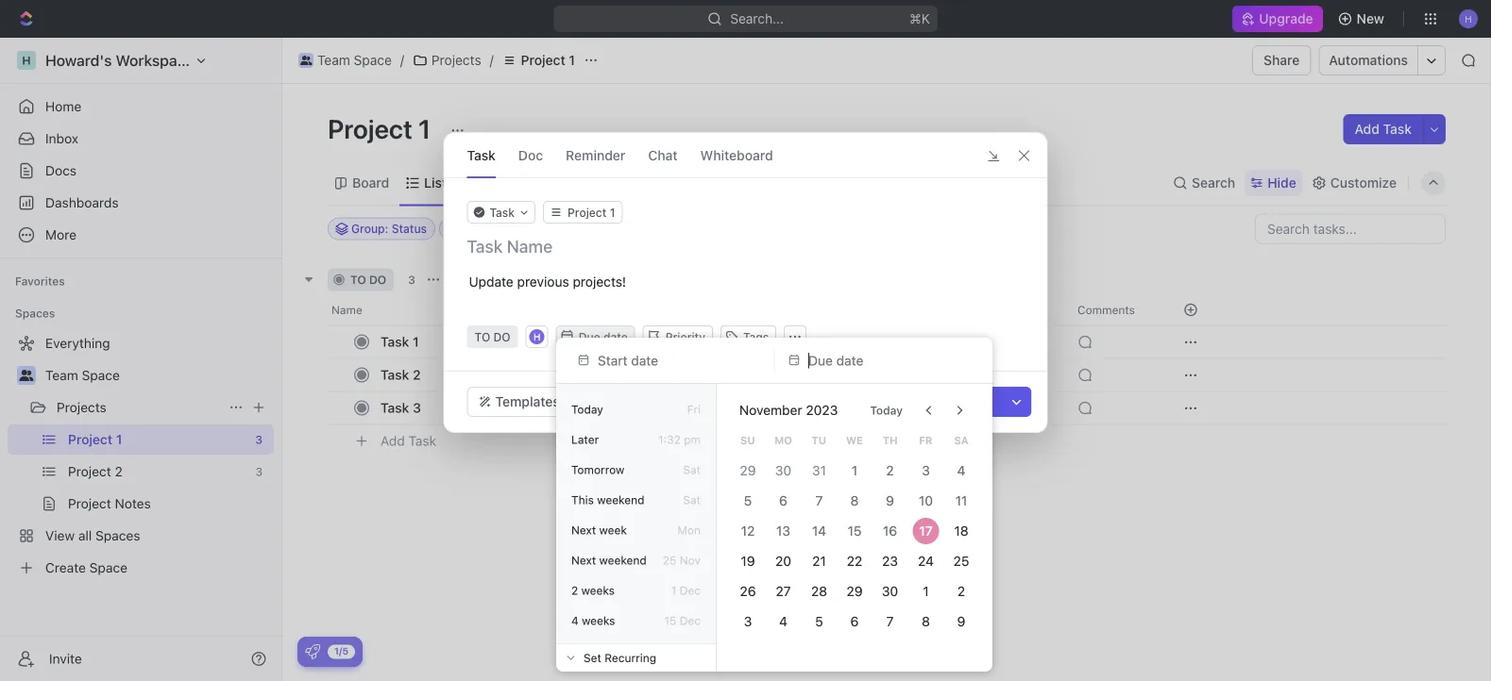 Task type: locate. For each thing, give the bounding box(es) containing it.
1 vertical spatial team
[[45, 368, 78, 383]]

2 vertical spatial add task
[[381, 434, 436, 449]]

29 down the 22
[[847, 584, 863, 600]]

0 horizontal spatial team
[[45, 368, 78, 383]]

invite
[[49, 652, 82, 667]]

29 down su
[[740, 463, 756, 479]]

2 sat from the top
[[683, 494, 701, 507]]

tu
[[812, 435, 826, 447]]

date
[[603, 331, 628, 344]]

25 left "nov"
[[663, 554, 677, 568]]

Due date text field
[[808, 353, 958, 369]]

1 horizontal spatial projects
[[431, 52, 481, 68]]

1 vertical spatial add task button
[[445, 269, 525, 291]]

add for the middle add task button
[[467, 273, 489, 287]]

0 vertical spatial team
[[317, 52, 350, 68]]

board link
[[348, 170, 389, 196]]

add for the topmost add task button
[[1355, 121, 1380, 137]]

task up customize
[[1383, 121, 1412, 137]]

0 vertical spatial 7
[[815, 493, 823, 509]]

today inside button
[[870, 404, 903, 417]]

‎task 2 link
[[376, 362, 654, 389]]

search
[[1192, 175, 1236, 191]]

dec down "nov"
[[680, 585, 701, 598]]

0 horizontal spatial project 1
[[328, 113, 437, 144]]

add up customize
[[1355, 121, 1380, 137]]

tree containing team space
[[8, 329, 274, 584]]

1 horizontal spatial 25
[[954, 554, 969, 569]]

0 horizontal spatial 15
[[664, 615, 677, 628]]

task for bottommost add task button
[[409, 434, 436, 449]]

update
[[469, 274, 514, 290]]

2 dec from the top
[[680, 615, 701, 628]]

0 vertical spatial 5
[[744, 493, 752, 509]]

1 vertical spatial space
[[82, 368, 120, 383]]

6 down the 22
[[851, 614, 859, 630]]

add task
[[1355, 121, 1412, 137], [467, 273, 517, 287], [381, 434, 436, 449]]

‎task 1
[[381, 334, 419, 350]]

weekend down week
[[599, 554, 647, 568]]

‎task
[[381, 334, 409, 350], [381, 367, 409, 383]]

1 vertical spatial next
[[571, 554, 596, 568]]

0 horizontal spatial 4
[[571, 615, 579, 628]]

1 horizontal spatial add
[[467, 273, 489, 287]]

0 vertical spatial add task
[[1355, 121, 1412, 137]]

1 sat from the top
[[683, 464, 701, 477]]

tree inside sidebar navigation
[[8, 329, 274, 584]]

1 vertical spatial weekend
[[599, 554, 647, 568]]

0 horizontal spatial space
[[82, 368, 120, 383]]

dec for 1 dec
[[680, 585, 701, 598]]

1 horizontal spatial 15
[[848, 524, 862, 539]]

15 up the 22
[[848, 524, 862, 539]]

add task button up customize
[[1343, 114, 1423, 144]]

0 vertical spatial weeks
[[581, 585, 615, 598]]

1 horizontal spatial team space
[[317, 52, 392, 68]]

2 / from the left
[[490, 52, 494, 68]]

0 horizontal spatial team space
[[45, 368, 120, 383]]

1 horizontal spatial team space link
[[294, 49, 397, 72]]

2 vertical spatial add
[[381, 434, 405, 449]]

table
[[643, 175, 676, 191]]

20
[[775, 554, 791, 569]]

30 down 23 on the bottom right of the page
[[882, 584, 898, 600]]

1 vertical spatial add
[[467, 273, 489, 287]]

0 vertical spatial 8
[[851, 493, 859, 509]]

mo
[[775, 435, 792, 447]]

1 horizontal spatial 30
[[882, 584, 898, 600]]

8
[[851, 493, 859, 509], [922, 614, 930, 630]]

team space right user group image at the top
[[317, 52, 392, 68]]

dashboards
[[45, 195, 119, 211]]

23
[[882, 554, 898, 569]]

1 vertical spatial weeks
[[582, 615, 615, 628]]

team right user group image at the top
[[317, 52, 350, 68]]

0 vertical spatial team space
[[317, 52, 392, 68]]

9
[[886, 493, 894, 509], [957, 614, 966, 630]]

4
[[957, 463, 966, 479], [779, 614, 788, 630], [571, 615, 579, 628]]

1 vertical spatial team space
[[45, 368, 120, 383]]

projects inside tree
[[57, 400, 107, 416]]

0 vertical spatial team space link
[[294, 49, 397, 72]]

project
[[521, 52, 566, 68], [328, 113, 413, 144]]

4 up 11
[[957, 463, 966, 479]]

task up calendar link in the left top of the page
[[467, 147, 496, 163]]

15 for 15 dec
[[664, 615, 677, 628]]

reminder
[[566, 147, 626, 163]]

dec down 1 dec
[[680, 615, 701, 628]]

task up ‎task 1 link
[[492, 273, 517, 287]]

0 horizontal spatial 30
[[775, 463, 792, 479]]

previous
[[517, 274, 569, 290]]

25
[[954, 554, 969, 569], [663, 554, 677, 568]]

0 horizontal spatial today
[[571, 403, 603, 416]]

7 down 31
[[815, 493, 823, 509]]

1 vertical spatial team space link
[[45, 361, 270, 391]]

6
[[779, 493, 788, 509], [851, 614, 859, 630]]

0 vertical spatial 15
[[848, 524, 862, 539]]

0 horizontal spatial 25
[[663, 554, 677, 568]]

14
[[812, 524, 826, 539]]

sat up mon on the left bottom
[[683, 494, 701, 507]]

0 vertical spatial dec
[[680, 585, 701, 598]]

next left week
[[571, 524, 596, 537]]

1 horizontal spatial 7
[[887, 614, 894, 630]]

reminder button
[[566, 133, 626, 178]]

0 horizontal spatial 6
[[779, 493, 788, 509]]

0 vertical spatial project
[[521, 52, 566, 68]]

nov
[[680, 554, 701, 568]]

0 horizontal spatial team space link
[[45, 361, 270, 391]]

week
[[599, 524, 627, 537]]

0 horizontal spatial 5
[[744, 493, 752, 509]]

9 up 16
[[886, 493, 894, 509]]

0 horizontal spatial /
[[400, 52, 404, 68]]

favorites
[[15, 275, 65, 288]]

weeks
[[581, 585, 615, 598], [582, 615, 615, 628]]

1 / from the left
[[400, 52, 404, 68]]

1 horizontal spatial 5
[[815, 614, 823, 630]]

0 vertical spatial sat
[[683, 464, 701, 477]]

task for create task button
[[962, 394, 991, 410]]

1 horizontal spatial project 1
[[521, 52, 575, 68]]

upgrade
[[1259, 11, 1313, 26]]

team space right user group icon
[[45, 368, 120, 383]]

1 vertical spatial projects
[[57, 400, 107, 416]]

team space link
[[294, 49, 397, 72], [45, 361, 270, 391]]

0 horizontal spatial add task
[[381, 434, 436, 449]]

share
[[1264, 52, 1300, 68]]

today
[[571, 403, 603, 416], [870, 404, 903, 417]]

0 vertical spatial space
[[354, 52, 392, 68]]

space
[[354, 52, 392, 68], [82, 368, 120, 383]]

2 weeks
[[571, 585, 615, 598]]

9 down 18
[[957, 614, 966, 630]]

0 horizontal spatial projects
[[57, 400, 107, 416]]

30 down mo
[[775, 463, 792, 479]]

7
[[815, 493, 823, 509], [887, 614, 894, 630]]

task right create
[[962, 394, 991, 410]]

add down task 3
[[381, 434, 405, 449]]

weekend up week
[[597, 494, 645, 507]]

1 vertical spatial ‎task
[[381, 367, 409, 383]]

15
[[848, 524, 862, 539], [664, 615, 677, 628]]

projects link
[[408, 49, 486, 72], [57, 393, 221, 423]]

1 vertical spatial sat
[[683, 494, 701, 507]]

next weekend
[[571, 554, 647, 568]]

task
[[1383, 121, 1412, 137], [467, 147, 496, 163], [492, 273, 517, 287], [962, 394, 991, 410], [381, 400, 409, 416], [409, 434, 436, 449]]

‎task 1 link
[[376, 329, 654, 356]]

board
[[352, 175, 389, 191]]

november 2023
[[739, 403, 838, 418]]

dialog
[[443, 132, 1048, 433]]

task down ‎task 2
[[381, 400, 409, 416]]

sat down pm
[[683, 464, 701, 477]]

1 dec from the top
[[680, 585, 701, 598]]

add left previous
[[467, 273, 489, 287]]

user group image
[[300, 56, 312, 65]]

6 up '13'
[[779, 493, 788, 509]]

today up th
[[870, 404, 903, 417]]

1 dec
[[671, 585, 701, 598]]

5
[[744, 493, 752, 509], [815, 614, 823, 630]]

task for the topmost add task button
[[1383, 121, 1412, 137]]

5 down 28
[[815, 614, 823, 630]]

1:32
[[658, 433, 681, 447]]

27
[[776, 584, 791, 600]]

add task up customize
[[1355, 121, 1412, 137]]

add task button up ‎task 1 link
[[445, 269, 525, 291]]

0 horizontal spatial project
[[328, 113, 413, 144]]

2 horizontal spatial add task
[[1355, 121, 1412, 137]]

task 3 link
[[376, 395, 654, 422]]

task down task 3
[[409, 434, 436, 449]]

0 horizontal spatial add
[[381, 434, 405, 449]]

hide button
[[1245, 170, 1302, 196]]

0 vertical spatial projects
[[431, 52, 481, 68]]

2 up 4 weeks at left bottom
[[571, 585, 578, 598]]

0 vertical spatial next
[[571, 524, 596, 537]]

projects
[[431, 52, 481, 68], [57, 400, 107, 416]]

automations
[[1329, 52, 1408, 68]]

‎task down ‎task 1
[[381, 367, 409, 383]]

1 vertical spatial 7
[[887, 614, 894, 630]]

space right user group image at the top
[[354, 52, 392, 68]]

2 horizontal spatial add
[[1355, 121, 1380, 137]]

docs link
[[8, 156, 274, 186]]

customize
[[1331, 175, 1397, 191]]

‎task up ‎task 2
[[381, 334, 409, 350]]

1 horizontal spatial add task
[[467, 273, 517, 287]]

8 down the "24"
[[922, 614, 930, 630]]

new
[[1357, 11, 1385, 26]]

29
[[740, 463, 756, 479], [847, 584, 863, 600]]

1 vertical spatial add task
[[467, 273, 517, 287]]

recurring
[[605, 652, 656, 665]]

2 up task 3
[[413, 367, 421, 383]]

calendar link
[[478, 170, 538, 196]]

7 down 23 on the bottom right of the page
[[887, 614, 894, 630]]

customize button
[[1306, 170, 1402, 196]]

1 horizontal spatial projects link
[[408, 49, 486, 72]]

2 next from the top
[[571, 554, 596, 568]]

3 right 'do' at the left
[[408, 273, 415, 287]]

add task up ‎task 1 link
[[467, 273, 517, 287]]

1 horizontal spatial 29
[[847, 584, 863, 600]]

today up later on the bottom left of page
[[571, 403, 603, 416]]

create task button
[[906, 387, 1003, 417]]

1 horizontal spatial 8
[[922, 614, 930, 630]]

2 ‎task from the top
[[381, 367, 409, 383]]

1 inside ‎task 1 link
[[413, 334, 419, 350]]

0 vertical spatial weekend
[[597, 494, 645, 507]]

th
[[883, 435, 898, 447]]

1 vertical spatial 30
[[882, 584, 898, 600]]

3 down fr at right bottom
[[922, 463, 930, 479]]

0 vertical spatial 6
[[779, 493, 788, 509]]

0 horizontal spatial 29
[[740, 463, 756, 479]]

dec
[[680, 585, 701, 598], [680, 615, 701, 628]]

4 down 2 weeks
[[571, 615, 579, 628]]

next for next weekend
[[571, 554, 596, 568]]

1 vertical spatial 29
[[847, 584, 863, 600]]

1 horizontal spatial project
[[521, 52, 566, 68]]

0 horizontal spatial 9
[[886, 493, 894, 509]]

add
[[1355, 121, 1380, 137], [467, 273, 489, 287], [381, 434, 405, 449]]

1 vertical spatial 5
[[815, 614, 823, 630]]

add task for the topmost add task button
[[1355, 121, 1412, 137]]

weeks down 2 weeks
[[582, 615, 615, 628]]

next for next week
[[571, 524, 596, 537]]

1 horizontal spatial today
[[870, 404, 903, 417]]

4 down 27
[[779, 614, 788, 630]]

1 inside project 1 link
[[569, 52, 575, 68]]

next up 2 weeks
[[571, 554, 596, 568]]

sa
[[954, 435, 969, 447]]

1 vertical spatial 8
[[922, 614, 930, 630]]

weeks up 4 weeks at left bottom
[[581, 585, 615, 598]]

table link
[[639, 170, 676, 196]]

dialog containing task
[[443, 132, 1048, 433]]

su
[[740, 435, 755, 447]]

2 down th
[[886, 463, 894, 479]]

1 next from the top
[[571, 524, 596, 537]]

project 1 link
[[497, 49, 580, 72]]

search button
[[1167, 170, 1241, 196]]

add task for bottommost add task button
[[381, 434, 436, 449]]

Start date text field
[[598, 353, 748, 369]]

weeks for 4 weeks
[[582, 615, 615, 628]]

/
[[400, 52, 404, 68], [490, 52, 494, 68]]

0 vertical spatial add
[[1355, 121, 1380, 137]]

tree
[[8, 329, 274, 584]]

weekend for next weekend
[[599, 554, 647, 568]]

1 vertical spatial dec
[[680, 615, 701, 628]]

25 down 18
[[954, 554, 969, 569]]

3 down ‎task 2
[[413, 400, 421, 416]]

0 vertical spatial project 1
[[521, 52, 575, 68]]

next
[[571, 524, 596, 537], [571, 554, 596, 568]]

0 horizontal spatial projects link
[[57, 393, 221, 423]]

team space
[[317, 52, 392, 68], [45, 368, 120, 383]]

15 down 1 dec
[[664, 615, 677, 628]]

team right user group icon
[[45, 368, 78, 383]]

5 up 12
[[744, 493, 752, 509]]

28
[[811, 584, 827, 600]]

1 horizontal spatial team
[[317, 52, 350, 68]]

0 vertical spatial ‎task
[[381, 334, 409, 350]]

10
[[919, 493, 933, 509]]

1 vertical spatial 9
[[957, 614, 966, 630]]

add task down task 3
[[381, 434, 436, 449]]

space right user group icon
[[82, 368, 120, 383]]

1 vertical spatial 15
[[664, 615, 677, 628]]

1 ‎task from the top
[[381, 334, 409, 350]]

add task button down task 3
[[372, 430, 444, 453]]

user group image
[[19, 370, 34, 382]]

8 up the 22
[[851, 493, 859, 509]]

dec for 15 dec
[[680, 615, 701, 628]]

1 horizontal spatial /
[[490, 52, 494, 68]]

1 horizontal spatial 6
[[851, 614, 859, 630]]

0 horizontal spatial 8
[[851, 493, 859, 509]]

1 vertical spatial project 1
[[328, 113, 437, 144]]

1 vertical spatial project
[[328, 113, 413, 144]]

dashboards link
[[8, 188, 274, 218]]

team inside sidebar navigation
[[45, 368, 78, 383]]



Task type: vqa. For each thing, say whether or not it's contained in the screenshot.


Task type: describe. For each thing, give the bounding box(es) containing it.
team space inside tree
[[45, 368, 120, 383]]

new button
[[1330, 4, 1396, 34]]

1 horizontal spatial space
[[354, 52, 392, 68]]

task for the middle add task button
[[492, 273, 517, 287]]

docs
[[45, 163, 77, 178]]

due
[[579, 331, 600, 344]]

⌘k
[[909, 11, 930, 26]]

share button
[[1252, 45, 1311, 76]]

‎task for ‎task 1
[[381, 334, 409, 350]]

17
[[919, 524, 933, 539]]

today button
[[859, 396, 914, 426]]

project inside project 1 link
[[521, 52, 566, 68]]

1 vertical spatial projects link
[[57, 393, 221, 423]]

whiteboard
[[700, 147, 773, 163]]

mon
[[678, 524, 701, 537]]

calendar
[[482, 175, 538, 191]]

create task
[[917, 394, 991, 410]]

0 vertical spatial 30
[[775, 463, 792, 479]]

1 horizontal spatial 9
[[957, 614, 966, 630]]

0 vertical spatial 29
[[740, 463, 756, 479]]

favorites button
[[8, 270, 72, 293]]

gantt
[[573, 175, 608, 191]]

this
[[571, 494, 594, 507]]

0 vertical spatial 9
[[886, 493, 894, 509]]

15 for 15
[[848, 524, 862, 539]]

set
[[584, 652, 601, 665]]

doc
[[518, 147, 543, 163]]

0 horizontal spatial 7
[[815, 493, 823, 509]]

0 vertical spatial add task button
[[1343, 114, 1423, 144]]

automations button
[[1320, 46, 1418, 75]]

24
[[918, 554, 934, 569]]

‎task for ‎task 2
[[381, 367, 409, 383]]

1:32 pm
[[658, 433, 701, 447]]

Task Name text field
[[467, 235, 1028, 258]]

spaces
[[15, 307, 55, 320]]

home
[[45, 99, 81, 114]]

add for bottommost add task button
[[381, 434, 405, 449]]

create
[[917, 394, 959, 410]]

Search tasks... text field
[[1256, 215, 1445, 243]]

1/5
[[334, 646, 348, 657]]

search...
[[730, 11, 784, 26]]

19
[[741, 554, 755, 569]]

25 for 25 nov
[[663, 554, 677, 568]]

25 for 25
[[954, 554, 969, 569]]

gantt link
[[569, 170, 608, 196]]

31
[[812, 463, 826, 479]]

doc button
[[518, 133, 543, 178]]

11
[[956, 493, 968, 509]]

inbox link
[[8, 124, 274, 154]]

update previous projects!
[[469, 274, 626, 290]]

fri
[[687, 403, 701, 416]]

onboarding checklist button image
[[305, 645, 320, 660]]

list
[[424, 175, 447, 191]]

onboarding checklist button element
[[305, 645, 320, 660]]

sat for tomorrow
[[683, 464, 701, 477]]

1 vertical spatial 6
[[851, 614, 859, 630]]

weeks for 2 weeks
[[581, 585, 615, 598]]

12
[[741, 524, 755, 539]]

add task for the middle add task button
[[467, 273, 517, 287]]

26
[[740, 584, 756, 600]]

tomorrow
[[571, 464, 625, 477]]

next week
[[571, 524, 627, 537]]

this weekend
[[571, 494, 645, 507]]

2 down 18
[[958, 584, 965, 600]]

16
[[883, 524, 897, 539]]

to
[[350, 273, 366, 287]]

later
[[571, 433, 599, 447]]

21
[[812, 554, 826, 569]]

we
[[846, 435, 863, 447]]

2023
[[806, 403, 838, 418]]

team space link inside sidebar navigation
[[45, 361, 270, 391]]

sat for this weekend
[[683, 494, 701, 507]]

do
[[369, 273, 386, 287]]

to do
[[350, 273, 386, 287]]

due date
[[579, 331, 628, 344]]

fr
[[919, 435, 933, 447]]

hide
[[1268, 175, 1297, 191]]

set recurring
[[584, 652, 656, 665]]

weekend for this weekend
[[597, 494, 645, 507]]

15 dec
[[664, 615, 701, 628]]

4 weeks
[[571, 615, 615, 628]]

space inside tree
[[82, 368, 120, 383]]

18
[[954, 524, 969, 539]]

november
[[739, 403, 802, 418]]

1 horizontal spatial 4
[[779, 614, 788, 630]]

2 horizontal spatial 4
[[957, 463, 966, 479]]

chat button
[[648, 133, 678, 178]]

0 vertical spatial projects link
[[408, 49, 486, 72]]

3 down 26
[[744, 614, 752, 630]]

‎task 2
[[381, 367, 421, 383]]

pm
[[684, 433, 701, 447]]

list link
[[420, 170, 447, 196]]

inbox
[[45, 131, 78, 146]]

due date button
[[556, 326, 635, 348]]

22
[[847, 554, 863, 569]]

upgrade link
[[1233, 6, 1323, 32]]

sidebar navigation
[[0, 38, 282, 682]]

2 vertical spatial add task button
[[372, 430, 444, 453]]

home link
[[8, 92, 274, 122]]

projects!
[[573, 274, 626, 290]]



